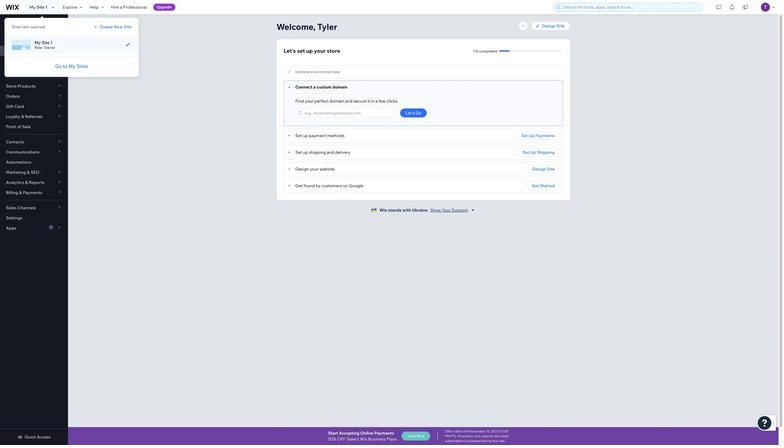 Task type: locate. For each thing, give the bounding box(es) containing it.
set for set up payments
[[521, 133, 528, 138]]

1 for my site 1 role: owner
[[50, 40, 52, 45]]

get left the found
[[296, 183, 303, 189]]

1 horizontal spatial payments
[[375, 431, 394, 436]]

your
[[30, 19, 39, 25], [314, 47, 326, 54], [311, 69, 320, 75], [305, 98, 314, 104], [310, 167, 319, 172]]

domain up find your perfect domain and secure it in a few clicks.
[[333, 84, 348, 90]]

set up 'update'
[[297, 47, 305, 54]]

wix left stands
[[380, 208, 387, 213]]

up for payments
[[529, 133, 535, 138]]

1 vertical spatial valid
[[482, 435, 489, 439]]

1 vertical spatial up
[[531, 150, 536, 155]]

& inside 'dropdown button'
[[19, 190, 22, 195]]

tyler
[[318, 21, 338, 32]]

0 vertical spatial payments
[[536, 133, 555, 138]]

sites last opened
[[12, 24, 45, 30]]

gift
[[6, 104, 13, 109]]

apps
[[6, 226, 16, 231]]

1 vertical spatial 1/6 completed
[[473, 49, 498, 53]]

a
[[120, 4, 122, 10], [313, 84, 316, 90], [376, 98, 378, 104]]

automations
[[6, 160, 31, 165]]

your up "update your store type"
[[314, 47, 326, 54]]

domain right "perfect"
[[330, 98, 345, 104]]

1 vertical spatial let's
[[284, 47, 296, 54]]

set for set up shipping and delivery
[[296, 150, 302, 155]]

1 horizontal spatial completed
[[480, 49, 498, 53]]

save now
[[408, 434, 425, 439]]

reports
[[29, 180, 45, 185]]

0 horizontal spatial go
[[55, 63, 62, 69]]

november
[[470, 430, 486, 434]]

by
[[316, 183, 321, 189]]

0 horizontal spatial let's set up your store
[[6, 19, 50, 25]]

1 vertical spatial my
[[35, 40, 41, 45]]

let's set up your store down my site 1
[[6, 19, 50, 25]]

help button
[[86, 0, 107, 14]]

marketing & seo button
[[0, 167, 68, 178]]

& right loyalty
[[21, 114, 24, 119]]

1 get from the left
[[296, 183, 303, 189]]

set left payment
[[296, 133, 302, 138]]

opened
[[30, 24, 45, 30]]

website
[[320, 167, 335, 172]]

up up "set up shipping" button
[[529, 133, 535, 138]]

design inside 'button'
[[533, 167, 546, 172]]

up left opened
[[23, 19, 29, 25]]

set up payments button
[[516, 131, 561, 140]]

0 vertical spatial 1/6 completed
[[6, 32, 30, 37]]

a right hire
[[120, 4, 122, 10]]

set inside the sidebar 'element'
[[16, 19, 22, 25]]

1 vertical spatial wix
[[360, 437, 368, 442]]

& inside dropdown button
[[25, 180, 28, 185]]

0 horizontal spatial a
[[120, 4, 122, 10]]

0 vertical spatial 1/6
[[6, 32, 11, 37]]

quick access
[[25, 435, 51, 440]]

up left "shipping"
[[303, 150, 308, 155]]

set up "set up shipping" button
[[521, 133, 528, 138]]

go to my sites link
[[55, 63, 88, 70]]

my inside the my site 1 role: owner
[[35, 40, 41, 45]]

0 vertical spatial store
[[40, 19, 50, 25]]

valid up pt). in the bottom right of the page
[[454, 430, 461, 434]]

1 horizontal spatial go
[[416, 110, 422, 116]]

home
[[6, 58, 18, 64]]

site
[[37, 4, 44, 10], [557, 23, 565, 29], [124, 24, 132, 30], [42, 40, 50, 45], [547, 167, 555, 172]]

let's inside button
[[406, 110, 415, 116]]

0 vertical spatial set
[[16, 19, 22, 25]]

quick
[[25, 435, 36, 440]]

purchased
[[465, 439, 481, 443]]

payments for set up payments
[[536, 133, 555, 138]]

welcome,
[[277, 21, 316, 32]]

set
[[16, 19, 22, 25], [297, 47, 305, 54]]

my up setup link
[[35, 40, 41, 45]]

let's inside the sidebar 'element'
[[6, 19, 15, 25]]

your left website
[[310, 167, 319, 172]]

0 vertical spatial valid
[[454, 430, 461, 434]]

products
[[18, 84, 36, 89]]

start accepting online payments 50% off select wix business plans
[[328, 431, 397, 442]]

during
[[482, 439, 492, 443]]

2 horizontal spatial payments
[[536, 133, 555, 138]]

until
[[462, 430, 469, 434]]

set left shipping
[[523, 150, 530, 155]]

analytics & reports
[[6, 180, 45, 185]]

0 vertical spatial completed
[[12, 32, 30, 37]]

valid
[[454, 430, 461, 434], [482, 435, 489, 439]]

1 left explore
[[45, 4, 47, 10]]

show your support button
[[430, 208, 468, 213]]

sites left last
[[12, 24, 21, 30]]

pm
[[445, 435, 450, 439]]

store left type
[[321, 69, 331, 75]]

payments inside billing & payments 'dropdown button'
[[23, 190, 42, 195]]

0 vertical spatial design site
[[543, 23, 565, 29]]

& left reports
[[25, 180, 28, 185]]

50%
[[328, 437, 337, 442]]

offer valid until november 15, 2023 (11:59 pm pt). promotion only valid for the initial subscription purchased during this sale.
[[445, 430, 509, 443]]

1 horizontal spatial and
[[345, 98, 353, 104]]

2 horizontal spatial let's
[[406, 110, 415, 116]]

store up type
[[327, 47, 340, 54]]

1 horizontal spatial let's set up your store
[[284, 47, 340, 54]]

referrals
[[25, 114, 43, 119]]

1 vertical spatial a
[[313, 84, 316, 90]]

2 vertical spatial my
[[69, 63, 76, 69]]

0 horizontal spatial payments
[[23, 190, 42, 195]]

up
[[23, 19, 29, 25], [306, 47, 313, 54], [303, 133, 308, 138], [303, 150, 308, 155]]

Search for tools, apps, help & more... field
[[562, 3, 702, 11]]

completed inside the sidebar 'element'
[[12, 32, 30, 37]]

last
[[22, 24, 29, 30]]

1 horizontal spatial get
[[532, 183, 539, 189]]

0 horizontal spatial and
[[327, 150, 334, 155]]

1 vertical spatial design site
[[533, 167, 555, 172]]

get for get found by customers on google
[[296, 183, 303, 189]]

let's set up your store up "update your store type"
[[284, 47, 340, 54]]

wix down online
[[360, 437, 368, 442]]

0 vertical spatial my
[[30, 4, 36, 10]]

with
[[403, 208, 411, 213]]

set left "shipping"
[[296, 150, 302, 155]]

0 vertical spatial 1
[[45, 4, 47, 10]]

up up 'update'
[[306, 47, 313, 54]]

get inside button
[[532, 183, 539, 189]]

0 horizontal spatial get
[[296, 183, 303, 189]]

& inside popup button
[[27, 170, 30, 175]]

sidebar element
[[0, 14, 68, 446]]

a left "custom" at the left top
[[313, 84, 316, 90]]

loyalty & referrals button
[[0, 112, 68, 122]]

1 horizontal spatial a
[[313, 84, 316, 90]]

design site inside 'button'
[[533, 167, 555, 172]]

domain
[[333, 84, 348, 90], [330, 98, 345, 104]]

1 horizontal spatial 1/6 completed
[[473, 49, 498, 53]]

a inside "hire a professional" link
[[120, 4, 122, 10]]

1 vertical spatial payments
[[23, 190, 42, 195]]

store
[[40, 19, 50, 25], [327, 47, 340, 54], [321, 69, 331, 75]]

sites right to
[[77, 63, 88, 69]]

1 right role:
[[50, 40, 52, 45]]

card
[[14, 104, 24, 109]]

wix stands with ukraine show your support
[[380, 208, 468, 213]]

my for my site 1
[[30, 4, 36, 10]]

store down my site 1
[[40, 19, 50, 25]]

1/6 completed
[[6, 32, 30, 37], [473, 49, 498, 53]]

payment
[[309, 133, 326, 138]]

0 horizontal spatial valid
[[454, 430, 461, 434]]

set inside "set up shipping" button
[[523, 150, 530, 155]]

1 inside the my site 1 role: owner
[[50, 40, 52, 45]]

your
[[442, 208, 451, 213]]

quick access button
[[17, 435, 51, 440]]

1 vertical spatial domain
[[330, 98, 345, 104]]

your for find
[[305, 98, 314, 104]]

payments inside start accepting online payments 50% off select wix business plans
[[375, 431, 394, 436]]

0 horizontal spatial 1/6
[[6, 32, 11, 37]]

domain for custom
[[333, 84, 348, 90]]

find
[[296, 98, 304, 104]]

& right billing on the left of the page
[[19, 190, 22, 195]]

1 horizontal spatial sites
[[77, 63, 88, 69]]

clicks.
[[387, 98, 399, 104]]

1 vertical spatial 1
[[50, 40, 52, 45]]

and left secure
[[345, 98, 353, 104]]

create new site
[[100, 24, 132, 30]]

0 horizontal spatial 1/6 completed
[[6, 32, 30, 37]]

0 horizontal spatial wix
[[360, 437, 368, 442]]

0 horizontal spatial set
[[16, 19, 22, 25]]

1/6 completed inside the sidebar 'element'
[[6, 32, 30, 37]]

go
[[55, 63, 62, 69], [416, 110, 422, 116]]

0 vertical spatial let's
[[6, 19, 15, 25]]

found
[[304, 183, 315, 189]]

1 vertical spatial 1/6
[[473, 49, 479, 53]]

get
[[296, 183, 303, 189], [532, 183, 539, 189]]

offer
[[445, 430, 453, 434]]

0 vertical spatial sites
[[12, 24, 21, 30]]

set left opened
[[16, 19, 22, 25]]

0 vertical spatial a
[[120, 4, 122, 10]]

a right in
[[376, 98, 378, 104]]

& left "seo"
[[27, 170, 30, 175]]

set for set up payment methods
[[296, 133, 302, 138]]

0 horizontal spatial completed
[[12, 32, 30, 37]]

payments down analytics & reports dropdown button
[[23, 190, 42, 195]]

the
[[495, 435, 500, 439]]

started
[[540, 183, 555, 189]]

1 vertical spatial and
[[327, 150, 334, 155]]

communications button
[[0, 147, 68, 157]]

my up sites last opened on the left top of page
[[30, 4, 36, 10]]

for
[[490, 435, 494, 439]]

& inside dropdown button
[[21, 114, 24, 119]]

let's
[[6, 19, 15, 25], [284, 47, 296, 54], [406, 110, 415, 116]]

find your perfect domain and secure it in a few clicks.
[[296, 98, 399, 104]]

and
[[345, 98, 353, 104], [327, 150, 334, 155]]

0 vertical spatial and
[[345, 98, 353, 104]]

completed
[[12, 32, 30, 37], [480, 49, 498, 53]]

your right 'update'
[[311, 69, 320, 75]]

design site button
[[527, 165, 561, 174]]

welcome, tyler
[[277, 21, 338, 32]]

2 vertical spatial 1
[[50, 226, 52, 229]]

store
[[6, 84, 17, 89]]

2 get from the left
[[532, 183, 539, 189]]

0 vertical spatial up
[[529, 133, 535, 138]]

valid up 'during'
[[482, 435, 489, 439]]

channels
[[18, 205, 36, 211]]

my right to
[[69, 63, 76, 69]]

2 vertical spatial let's
[[406, 110, 415, 116]]

0 horizontal spatial sites
[[12, 24, 21, 30]]

1 vertical spatial store
[[327, 47, 340, 54]]

payments up shipping
[[536, 133, 555, 138]]

and left delivery
[[327, 150, 334, 155]]

1 down settings link
[[50, 226, 52, 229]]

your right last
[[30, 19, 39, 25]]

up left payment
[[303, 133, 308, 138]]

design your website
[[296, 167, 335, 172]]

payments inside set up payments button
[[536, 133, 555, 138]]

1 inside the sidebar 'element'
[[50, 226, 52, 229]]

0 vertical spatial domain
[[333, 84, 348, 90]]

start
[[328, 431, 338, 436]]

1 horizontal spatial wix
[[380, 208, 387, 213]]

1 vertical spatial set
[[297, 47, 305, 54]]

1 vertical spatial completed
[[480, 49, 498, 53]]

connect a custom domain
[[296, 84, 348, 90]]

1 vertical spatial go
[[416, 110, 422, 116]]

2 vertical spatial a
[[376, 98, 378, 104]]

up left shipping
[[531, 150, 536, 155]]

0 horizontal spatial let's
[[6, 19, 15, 25]]

your right find
[[305, 98, 314, 104]]

0 vertical spatial let's set up your store
[[6, 19, 50, 25]]

design site link
[[532, 21, 570, 30]]

ukraine
[[412, 208, 428, 213]]

2 vertical spatial payments
[[375, 431, 394, 436]]

set inside set up payments button
[[521, 133, 528, 138]]

get left started
[[532, 183, 539, 189]]

2 horizontal spatial a
[[376, 98, 378, 104]]

payments up business
[[375, 431, 394, 436]]



Task type: vqa. For each thing, say whether or not it's contained in the screenshot.


Task type: describe. For each thing, give the bounding box(es) containing it.
hire
[[111, 4, 119, 10]]

set up payment methods
[[296, 133, 345, 138]]

& for billing
[[19, 190, 22, 195]]

let's go button
[[400, 109, 427, 118]]

get started
[[532, 183, 555, 189]]

few
[[379, 98, 386, 104]]

save now button
[[402, 432, 431, 441]]

set up payments
[[521, 133, 555, 138]]

e.g., mystunningwebsite.com field
[[303, 109, 393, 117]]

type
[[332, 69, 340, 75]]

point
[[6, 124, 16, 130]]

0 vertical spatial go
[[55, 63, 62, 69]]

& for loyalty
[[21, 114, 24, 119]]

of
[[17, 124, 21, 130]]

0 vertical spatial wix
[[380, 208, 387, 213]]

sale.
[[499, 439, 506, 443]]

communications
[[6, 150, 39, 155]]

a for professional
[[120, 4, 122, 10]]

only
[[475, 435, 481, 439]]

subscription
[[445, 439, 464, 443]]

this
[[493, 439, 498, 443]]

explore
[[63, 4, 77, 10]]

pt).
[[451, 435, 457, 439]]

wix inside start accepting online payments 50% off select wix business plans
[[360, 437, 368, 442]]

promotion
[[458, 435, 474, 439]]

show
[[430, 208, 441, 213]]

1 for my site 1
[[45, 4, 47, 10]]

sales channels button
[[0, 203, 68, 213]]

shipping
[[309, 150, 326, 155]]

gift card button
[[0, 101, 68, 112]]

point of sale link
[[0, 122, 68, 132]]

my inside go to my sites link
[[69, 63, 76, 69]]

off
[[337, 437, 346, 442]]

1 vertical spatial sites
[[77, 63, 88, 69]]

orders
[[6, 94, 20, 99]]

1 horizontal spatial valid
[[482, 435, 489, 439]]

upgrade button
[[153, 4, 175, 11]]

it
[[368, 98, 370, 104]]

site inside 'button'
[[547, 167, 555, 172]]

billing & payments
[[6, 190, 42, 195]]

google
[[349, 183, 364, 189]]

sales
[[6, 205, 17, 211]]

your for design
[[310, 167, 319, 172]]

1 horizontal spatial set
[[297, 47, 305, 54]]

hire a professional
[[111, 4, 147, 10]]

let's go
[[406, 110, 422, 116]]

contacts
[[6, 139, 24, 145]]

go inside button
[[416, 110, 422, 116]]

help
[[89, 4, 99, 10]]

your for update
[[311, 69, 320, 75]]

settings
[[6, 215, 23, 221]]

sale
[[22, 124, 31, 130]]

custom
[[317, 84, 332, 90]]

secure
[[354, 98, 367, 104]]

& for analytics
[[25, 180, 28, 185]]

get started button
[[527, 181, 561, 190]]

now
[[417, 434, 425, 439]]

1 horizontal spatial 1/6
[[473, 49, 479, 53]]

a for custom
[[313, 84, 316, 90]]

stands
[[388, 208, 402, 213]]

1 horizontal spatial let's
[[284, 47, 296, 54]]

my site 1
[[30, 4, 47, 10]]

let's set up your store inside the sidebar 'element'
[[6, 19, 50, 25]]

hire a professional link
[[107, 0, 151, 14]]

home link
[[0, 56, 68, 66]]

update
[[296, 69, 310, 75]]

set for set up shipping
[[523, 150, 530, 155]]

store inside the sidebar 'element'
[[40, 19, 50, 25]]

setup link
[[0, 46, 68, 56]]

marketing
[[6, 170, 26, 175]]

set up shipping and delivery
[[296, 150, 351, 155]]

access
[[37, 435, 51, 440]]

get found by customers on google
[[296, 183, 364, 189]]

create
[[100, 24, 113, 30]]

orders button
[[0, 91, 68, 101]]

domain for perfect
[[330, 98, 345, 104]]

online
[[361, 431, 374, 436]]

point of sale
[[6, 124, 31, 130]]

delivery
[[335, 150, 351, 155]]

payments for billing & payments
[[23, 190, 42, 195]]

billing & payments button
[[0, 188, 68, 198]]

& for marketing
[[27, 170, 30, 175]]

1/6 inside the sidebar 'element'
[[6, 32, 11, 37]]

seo
[[31, 170, 39, 175]]

methods
[[327, 133, 345, 138]]

1 vertical spatial let's set up your store
[[284, 47, 340, 54]]

my for my site 1 role: owner
[[35, 40, 41, 45]]

2 vertical spatial store
[[321, 69, 331, 75]]

get for get started
[[532, 183, 539, 189]]

accepting
[[339, 431, 360, 436]]

save
[[408, 434, 416, 439]]

settings link
[[0, 213, 68, 223]]

role:
[[35, 45, 43, 50]]

owner
[[44, 45, 55, 50]]

your inside the sidebar 'element'
[[30, 19, 39, 25]]

analytics & reports button
[[0, 178, 68, 188]]

up inside the sidebar 'element'
[[23, 19, 29, 25]]

customers
[[322, 183, 342, 189]]

up for shipping
[[531, 150, 536, 155]]

15,
[[486, 430, 491, 434]]

setup
[[6, 48, 18, 53]]

site inside the my site 1 role: owner
[[42, 40, 50, 45]]



